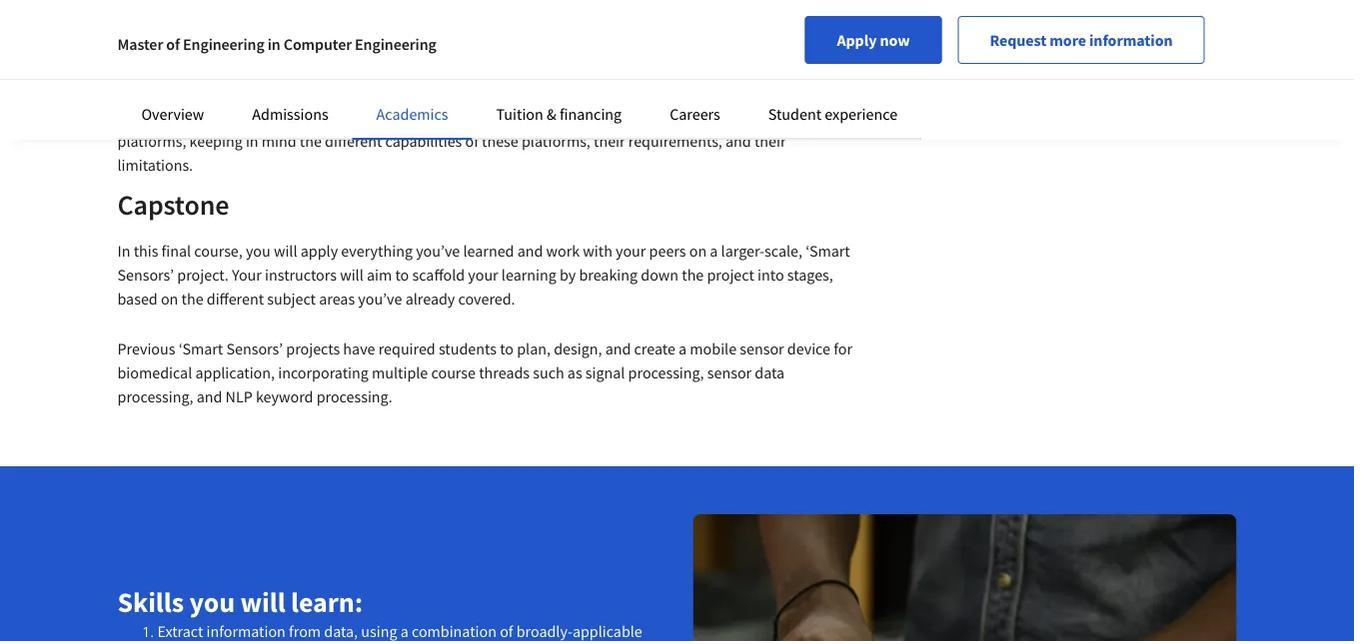 Task type: vqa. For each thing, say whether or not it's contained in the screenshot.
Coursera image
no



Task type: locate. For each thing, give the bounding box(es) containing it.
this left class,
[[134, 107, 158, 127]]

1 horizontal spatial 'smart
[[806, 241, 850, 261]]

2 platforms, from the left
[[522, 131, 591, 151]]

course,
[[194, 241, 243, 261]]

different down "your"
[[207, 289, 264, 309]]

1 vertical spatial in
[[246, 131, 259, 151]]

0 horizontal spatial platforms,
[[117, 131, 186, 151]]

2 vertical spatial different
[[207, 289, 264, 309]]

0 vertical spatial this
[[134, 107, 158, 127]]

a right the across
[[734, 107, 742, 127]]

0 horizontal spatial processing,
[[117, 387, 193, 407]]

0 vertical spatial different
[[326, 107, 383, 127]]

in for in this final course, you will apply everything you've learned and work with your peers on a larger-scale, 'smart sensors' project. your instructors will aim to scaffold your learning by breaking down the project into stages, based on the different subject areas you've already covered.
[[117, 241, 130, 261]]

1 vertical spatial this
[[134, 241, 158, 261]]

you
[[202, 107, 226, 127], [246, 241, 271, 261], [189, 585, 235, 620]]

0 vertical spatial on
[[689, 241, 707, 261]]

1 vertical spatial of
[[794, 107, 807, 127]]

their down variety
[[755, 131, 786, 151]]

your up covered. in the top of the page
[[468, 265, 498, 285]]

different inside in this final course, you will apply everything you've learned and work with your peers on a larger-scale, 'smart sensors' project. your instructors will aim to scaffold your learning by breaking down the project into stages, based on the different subject areas you've already covered.
[[207, 289, 264, 309]]

peers
[[649, 241, 686, 261]]

'smart up application,
[[179, 339, 223, 359]]

on right peers
[[689, 241, 707, 261]]

in for in this class, you will learn how different code needs to be implemented and executed across a variety of platforms, keeping in mind the different capabilities of these platforms, their requirements, and their limitations.
[[117, 107, 130, 127]]

2 horizontal spatial a
[[734, 107, 742, 127]]

academics link
[[376, 104, 448, 124]]

to up the threads
[[500, 339, 514, 359]]

on
[[689, 241, 707, 261], [161, 289, 178, 309]]

0 horizontal spatial on
[[161, 289, 178, 309]]

you inside in this class, you will learn how different code needs to be implemented and executed across a variety of platforms, keeping in mind the different capabilities of these platforms, their requirements, and their limitations.
[[202, 107, 226, 127]]

1 vertical spatial 'smart
[[179, 339, 223, 359]]

a inside in this final course, you will apply everything you've learned and work with your peers on a larger-scale, 'smart sensors' project. your instructors will aim to scaffold your learning by breaking down the project into stages, based on the different subject areas you've already covered.
[[710, 241, 718, 261]]

1 horizontal spatial be
[[482, 107, 499, 127]]

overview
[[141, 104, 204, 124]]

a inside in this class, you will learn how different code needs to be implemented and executed across a variety of platforms, keeping in mind the different capabilities of these platforms, their requirements, and their limitations.
[[734, 107, 742, 127]]

1 horizontal spatial a
[[710, 241, 718, 261]]

be
[[240, 21, 257, 41], [482, 107, 499, 127]]

0 horizontal spatial engineering
[[183, 34, 265, 54]]

1 vertical spatial you
[[246, 241, 271, 261]]

the down how
[[300, 131, 322, 151]]

1 vertical spatial in
[[117, 241, 130, 261]]

of right variety
[[794, 107, 807, 127]]

'smart
[[806, 241, 850, 261], [179, 339, 223, 359]]

the right down
[[682, 265, 704, 285]]

0 vertical spatial of
[[166, 34, 180, 54]]

0 horizontal spatial their
[[594, 131, 625, 151]]

sensor
[[740, 339, 784, 359], [708, 363, 752, 383]]

sensor down mobile
[[708, 363, 752, 383]]

1 vertical spatial be
[[482, 107, 499, 127]]

2 vertical spatial to
[[500, 339, 514, 359]]

of right master
[[166, 34, 180, 54]]

1 horizontal spatial processing,
[[628, 363, 704, 383]]

careers
[[670, 104, 721, 124]]

processing, down the create
[[628, 363, 704, 383]]

and up signal
[[605, 339, 631, 359]]

sensors' inside "previous 'smart sensors' projects have required students to plan, design, and create a mobile sensor device for biomedical application, incorporating multiple course threads such as signal processing, sensor data processing, and nlp keyword processing."
[[226, 339, 283, 359]]

0 vertical spatial to
[[465, 107, 479, 127]]

keyword
[[256, 387, 313, 407]]

1 horizontal spatial course
[[431, 363, 476, 383]]

0 vertical spatial be
[[240, 21, 257, 41]]

1 vertical spatial course
[[431, 363, 476, 383]]

1 platforms, from the left
[[117, 131, 186, 151]]

to right aim
[[395, 265, 409, 285]]

1 horizontal spatial on
[[689, 241, 707, 261]]

this left final
[[134, 241, 158, 261]]

a left larger-
[[710, 241, 718, 261]]

0 vertical spatial processing,
[[628, 363, 704, 383]]

create
[[634, 339, 676, 359]]

variety
[[745, 107, 791, 127]]

1 vertical spatial different
[[325, 131, 382, 151]]

learn:
[[291, 585, 363, 620]]

of left these
[[465, 131, 479, 151]]

0 vertical spatial your
[[616, 241, 646, 261]]

to
[[465, 107, 479, 127], [395, 265, 409, 285], [500, 339, 514, 359]]

careers link
[[670, 104, 721, 124]]

0 horizontal spatial 'smart
[[179, 339, 223, 359]]

this
[[134, 107, 158, 127], [134, 241, 158, 261]]

student experience
[[769, 104, 898, 124]]

students
[[439, 339, 497, 359]]

work
[[546, 241, 580, 261]]

you've up 'scaffold'
[[416, 241, 460, 261]]

2 this from the top
[[134, 241, 158, 261]]

project
[[707, 265, 755, 285]]

and left nlp
[[197, 387, 222, 407]]

processing, down the biomedical
[[117, 387, 193, 407]]

0 vertical spatial in
[[268, 34, 281, 54]]

0 vertical spatial sensor
[[740, 339, 784, 359]]

with
[[583, 241, 613, 261]]

1 horizontal spatial to
[[465, 107, 479, 127]]

1 vertical spatial your
[[468, 265, 498, 285]]

will up instructors
[[274, 241, 297, 261]]

&
[[547, 104, 557, 124]]

2 vertical spatial of
[[465, 131, 479, 151]]

design,
[[554, 339, 602, 359]]

course down the students
[[431, 363, 476, 383]]

will left learn:
[[240, 585, 285, 620]]

this inside in this class, you will learn how different code needs to be implemented and executed across a variety of platforms, keeping in mind the different capabilities of these platforms, their requirements, and their limitations.
[[134, 107, 158, 127]]

different
[[326, 107, 383, 127], [325, 131, 382, 151], [207, 289, 264, 309]]

in
[[117, 107, 130, 127], [117, 241, 130, 261]]

will inside in this class, you will learn how different code needs to be implemented and executed across a variety of platforms, keeping in mind the different capabilities of these platforms, their requirements, and their limitations.
[[230, 107, 253, 127]]

application,
[[195, 363, 275, 383]]

2 horizontal spatial to
[[500, 339, 514, 359]]

1 horizontal spatial platforms,
[[522, 131, 591, 151]]

in inside in this final course, you will apply everything you've learned and work with your peers on a larger-scale, 'smart sensors' project. your instructors will aim to scaffold your learning by breaking down the project into stages, based on the different subject areas you've already covered.
[[117, 241, 130, 261]]

data
[[755, 363, 785, 383]]

financing
[[560, 104, 622, 124]]

sensor up the data
[[740, 339, 784, 359]]

learning.
[[622, 21, 685, 41]]

you right skills
[[189, 585, 235, 620]]

0 vertical spatial sensors'
[[117, 265, 174, 285]]

1 horizontal spatial their
[[755, 131, 786, 151]]

you up "your"
[[246, 241, 271, 261]]

in left the computer
[[268, 34, 281, 54]]

information
[[1090, 30, 1173, 50]]

0 horizontal spatial be
[[240, 21, 257, 41]]

2 vertical spatial the
[[181, 289, 204, 309]]

0 horizontal spatial of
[[166, 34, 180, 54]]

executed
[[624, 107, 685, 127]]

experience
[[825, 104, 898, 124]]

after
[[300, 21, 331, 41]]

in inside in this class, you will learn how different code needs to be implemented and executed across a variety of platforms, keeping in mind the different capabilities of these platforms, their requirements, and their limitations.
[[117, 107, 130, 127]]

0 vertical spatial you've
[[416, 241, 460, 261]]

master
[[117, 34, 163, 54]]

a for across
[[734, 107, 742, 127]]

1 horizontal spatial the
[[300, 131, 322, 151]]

0 horizontal spatial to
[[395, 265, 409, 285]]

in left mind
[[246, 131, 259, 151]]

1 this from the top
[[134, 107, 158, 127]]

your up breaking
[[616, 241, 646, 261]]

1 in from the top
[[117, 107, 130, 127]]

0 horizontal spatial you've
[[358, 289, 402, 309]]

0 horizontal spatial course
[[155, 21, 200, 41]]

you up keeping
[[202, 107, 226, 127]]

to inside in this final course, you will apply everything you've learned and work with your peers on a larger-scale, 'smart sensors' project. your instructors will aim to scaffold your learning by breaking down the project into stages, based on the different subject areas you've already covered.
[[395, 265, 409, 285]]

final
[[162, 241, 191, 261]]

your
[[616, 241, 646, 261], [468, 265, 498, 285]]

stages,
[[787, 265, 833, 285]]

on right based
[[161, 289, 178, 309]]

in left overview link
[[117, 107, 130, 127]]

their
[[594, 131, 625, 151], [755, 131, 786, 151]]

2 in from the top
[[117, 241, 130, 261]]

request more information button
[[958, 16, 1205, 64]]

different right how
[[326, 107, 383, 127]]

2 vertical spatial a
[[679, 339, 687, 359]]

a right the create
[[679, 339, 687, 359]]

class,
[[162, 107, 198, 127]]

2 their from the left
[[755, 131, 786, 151]]

course inside "previous 'smart sensors' projects have required students to plan, design, and create a mobile sensor device for biomedical application, incorporating multiple course threads such as signal processing, sensor data processing, and nlp keyword processing."
[[431, 363, 476, 383]]

1 vertical spatial on
[[161, 289, 178, 309]]

you've
[[416, 241, 460, 261], [358, 289, 402, 309]]

be up these
[[482, 107, 499, 127]]

0 horizontal spatial a
[[679, 339, 687, 359]]

different down academics link
[[325, 131, 382, 151]]

0 horizontal spatial sensors'
[[117, 265, 174, 285]]

0 vertical spatial 'smart
[[806, 241, 850, 261]]

this inside in this final course, you will apply everything you've learned and work with your peers on a larger-scale, 'smart sensors' project. your instructors will aim to scaffold your learning by breaking down the project into stages, based on the different subject areas you've already covered.
[[134, 241, 158, 261]]

'smart up stages,
[[806, 241, 850, 261]]

1 horizontal spatial sensors'
[[226, 339, 283, 359]]

in
[[268, 34, 281, 54], [246, 131, 259, 151]]

1 horizontal spatial engineering
[[355, 34, 437, 54]]

skills
[[117, 585, 184, 620]]

the
[[300, 131, 322, 151], [682, 265, 704, 285], [181, 289, 204, 309]]

'smart inside "previous 'smart sensors' projects have required students to plan, design, and create a mobile sensor device for biomedical application, incorporating multiple course threads such as signal processing, sensor data processing, and nlp keyword processing."
[[179, 339, 223, 359]]

will left learn
[[230, 107, 253, 127]]

you've down aim
[[358, 289, 402, 309]]

biomedical
[[117, 363, 192, 383]]

capabilities
[[385, 131, 462, 151]]

computer
[[284, 34, 352, 54]]

of
[[166, 34, 180, 54], [794, 107, 807, 127], [465, 131, 479, 151]]

be right must
[[240, 21, 257, 41]]

platforms,
[[117, 131, 186, 151], [522, 131, 591, 151]]

platforms, down implemented
[[522, 131, 591, 151]]

1 vertical spatial sensors'
[[226, 339, 283, 359]]

code
[[386, 107, 419, 127]]

capstone
[[117, 187, 229, 222]]

1 vertical spatial a
[[710, 241, 718, 261]]

0 vertical spatial you
[[202, 107, 226, 127]]

0 vertical spatial a
[[734, 107, 742, 127]]

the down project.
[[181, 289, 204, 309]]

course
[[155, 21, 200, 41], [431, 363, 476, 383]]

covered.
[[458, 289, 515, 309]]

as
[[568, 363, 582, 383]]

in up based
[[117, 241, 130, 261]]

1 vertical spatial you've
[[358, 289, 402, 309]]

apply
[[837, 30, 877, 50]]

and up learning
[[517, 241, 543, 261]]

engineering
[[183, 34, 265, 54], [355, 34, 437, 54]]

and left the "executed"
[[595, 107, 621, 127]]

to right needs
[[465, 107, 479, 127]]

*this
[[117, 21, 152, 41]]

0 horizontal spatial in
[[246, 131, 259, 151]]

1 vertical spatial to
[[395, 265, 409, 285]]

will left aim
[[340, 265, 364, 285]]

signal
[[586, 363, 625, 383]]

1 horizontal spatial of
[[465, 131, 479, 151]]

distributed computing
[[117, 53, 390, 88]]

sensors' up based
[[117, 265, 174, 285]]

down
[[641, 265, 679, 285]]

1 horizontal spatial in
[[268, 34, 281, 54]]

1 vertical spatial the
[[682, 265, 704, 285]]

processing,
[[628, 363, 704, 383], [117, 387, 193, 407]]

0 vertical spatial the
[[300, 131, 322, 151]]

threads
[[479, 363, 530, 383]]

limitations.
[[117, 155, 193, 175]]

their down financing
[[594, 131, 625, 151]]

course up 'distributed' at the left top of the page
[[155, 21, 200, 41]]

sensors'
[[117, 265, 174, 285], [226, 339, 283, 359]]

0 horizontal spatial the
[[181, 289, 204, 309]]

0 vertical spatial in
[[117, 107, 130, 127]]

sensors' up application,
[[226, 339, 283, 359]]

platforms, up limitations.
[[117, 131, 186, 151]]



Task type: describe. For each thing, give the bounding box(es) containing it.
tuition & financing
[[496, 104, 622, 124]]

learning
[[502, 265, 557, 285]]

a inside "previous 'smart sensors' projects have required students to plan, design, and create a mobile sensor device for biomedical application, incorporating multiple course threads such as signal processing, sensor data processing, and nlp keyword processing."
[[679, 339, 687, 359]]

1 horizontal spatial your
[[616, 241, 646, 261]]

0 horizontal spatial your
[[468, 265, 498, 285]]

scaffold
[[412, 265, 465, 285]]

tuition & financing link
[[496, 104, 622, 124]]

across
[[688, 107, 731, 127]]

and left machine
[[534, 21, 560, 41]]

apply now button
[[805, 16, 942, 64]]

request
[[990, 30, 1047, 50]]

be inside in this class, you will learn how different code needs to be implemented and executed across a variety of platforms, keeping in mind the different capabilities of these platforms, their requirements, and their limitations.
[[482, 107, 499, 127]]

project.
[[177, 265, 229, 285]]

sensors' inside in this final course, you will apply everything you've learned and work with your peers on a larger-scale, 'smart sensors' project. your instructors will aim to scaffold your learning by breaking down the project into stages, based on the different subject areas you've already covered.
[[117, 265, 174, 285]]

master of engineering in computer engineering
[[117, 34, 437, 54]]

both
[[379, 21, 411, 41]]

this for class,
[[134, 107, 158, 127]]

student experience link
[[769, 104, 898, 124]]

in this class, you will learn how different code needs to be implemented and executed across a variety of platforms, keeping in mind the different capabilities of these platforms, their requirements, and their limitations.
[[117, 107, 807, 175]]

instructors
[[265, 265, 337, 285]]

and down the across
[[726, 131, 751, 151]]

1 engineering from the left
[[183, 34, 265, 54]]

'smart inside in this final course, you will apply everything you've learned and work with your peers on a larger-scale, 'smart sensors' project. your instructors will aim to scaffold your learning by breaking down the project into stages, based on the different subject areas you've already covered.
[[806, 241, 850, 261]]

distributed
[[117, 53, 252, 88]]

such
[[533, 363, 564, 383]]

aim
[[367, 265, 392, 285]]

apply
[[301, 241, 338, 261]]

admissions link
[[252, 104, 328, 124]]

in inside in this class, you will learn how different code needs to be implemented and executed across a variety of platforms, keeping in mind the different capabilities of these platforms, their requirements, and their limitations.
[[246, 131, 259, 151]]

*this course must be taken after taking both signal processing and machine learning.
[[117, 21, 685, 41]]

areas
[[319, 289, 355, 309]]

academics
[[376, 104, 448, 124]]

breaking
[[579, 265, 638, 285]]

have
[[343, 339, 375, 359]]

by
[[560, 265, 576, 285]]

1 vertical spatial sensor
[[708, 363, 752, 383]]

previous 'smart sensors' projects have required students to plan, design, and create a mobile sensor device for biomedical application, incorporating multiple course threads such as signal processing, sensor data processing, and nlp keyword processing.
[[117, 339, 853, 407]]

0 vertical spatial course
[[155, 21, 200, 41]]

to inside in this class, you will learn how different code needs to be implemented and executed across a variety of platforms, keeping in mind the different capabilities of these platforms, their requirements, and their limitations.
[[465, 107, 479, 127]]

device
[[788, 339, 831, 359]]

how
[[294, 107, 322, 127]]

this for final
[[134, 241, 158, 261]]

request more information
[[990, 30, 1173, 50]]

plan,
[[517, 339, 551, 359]]

to inside "previous 'smart sensors' projects have required students to plan, design, and create a mobile sensor device for biomedical application, incorporating multiple course threads such as signal processing, sensor data processing, and nlp keyword processing."
[[500, 339, 514, 359]]

2 horizontal spatial of
[[794, 107, 807, 127]]

implemented
[[502, 107, 592, 127]]

student
[[769, 104, 822, 124]]

previous
[[117, 339, 175, 359]]

incorporating
[[278, 363, 369, 383]]

your
[[232, 265, 262, 285]]

required
[[379, 339, 436, 359]]

1 their from the left
[[594, 131, 625, 151]]

mind
[[262, 131, 297, 151]]

skills you will learn:
[[117, 585, 363, 620]]

mobile
[[690, 339, 737, 359]]

1 vertical spatial processing,
[[117, 387, 193, 407]]

2 horizontal spatial the
[[682, 265, 704, 285]]

multiple
[[372, 363, 428, 383]]

computing
[[257, 53, 390, 88]]

in this final course, you will apply everything you've learned and work with your peers on a larger-scale, 'smart sensors' project. your instructors will aim to scaffold your learning by breaking down the project into stages, based on the different subject areas you've already covered.
[[117, 241, 850, 309]]

processing.
[[317, 387, 392, 407]]

learned
[[463, 241, 514, 261]]

for
[[834, 339, 853, 359]]

subject
[[267, 289, 316, 309]]

admissions
[[252, 104, 328, 124]]

projects
[[286, 339, 340, 359]]

needs
[[422, 107, 462, 127]]

taken
[[260, 21, 297, 41]]

1 horizontal spatial you've
[[416, 241, 460, 261]]

taking
[[334, 21, 376, 41]]

apply now
[[837, 30, 910, 50]]

everything
[[341, 241, 413, 261]]

a for on
[[710, 241, 718, 261]]

you inside in this final course, you will apply everything you've learned and work with your peers on a larger-scale, 'smart sensors' project. your instructors will aim to scaffold your learning by breaking down the project into stages, based on the different subject areas you've already covered.
[[246, 241, 271, 261]]

requirements,
[[629, 131, 723, 151]]

must
[[203, 21, 237, 41]]

into
[[758, 265, 784, 285]]

more
[[1050, 30, 1087, 50]]

2 vertical spatial you
[[189, 585, 235, 620]]

scale,
[[765, 241, 803, 261]]

overview link
[[141, 104, 204, 124]]

already
[[405, 289, 455, 309]]

and inside in this final course, you will apply everything you've learned and work with your peers on a larger-scale, 'smart sensors' project. your instructors will aim to scaffold your learning by breaking down the project into stages, based on the different subject areas you've already covered.
[[517, 241, 543, 261]]

nlp
[[225, 387, 253, 407]]

based
[[117, 289, 158, 309]]

signal
[[414, 21, 455, 41]]

the inside in this class, you will learn how different code needs to be implemented and executed across a variety of platforms, keeping in mind the different capabilities of these platforms, their requirements, and their limitations.
[[300, 131, 322, 151]]

now
[[880, 30, 910, 50]]

these
[[482, 131, 519, 151]]

2 engineering from the left
[[355, 34, 437, 54]]

tuition
[[496, 104, 544, 124]]

machine
[[563, 21, 619, 41]]



